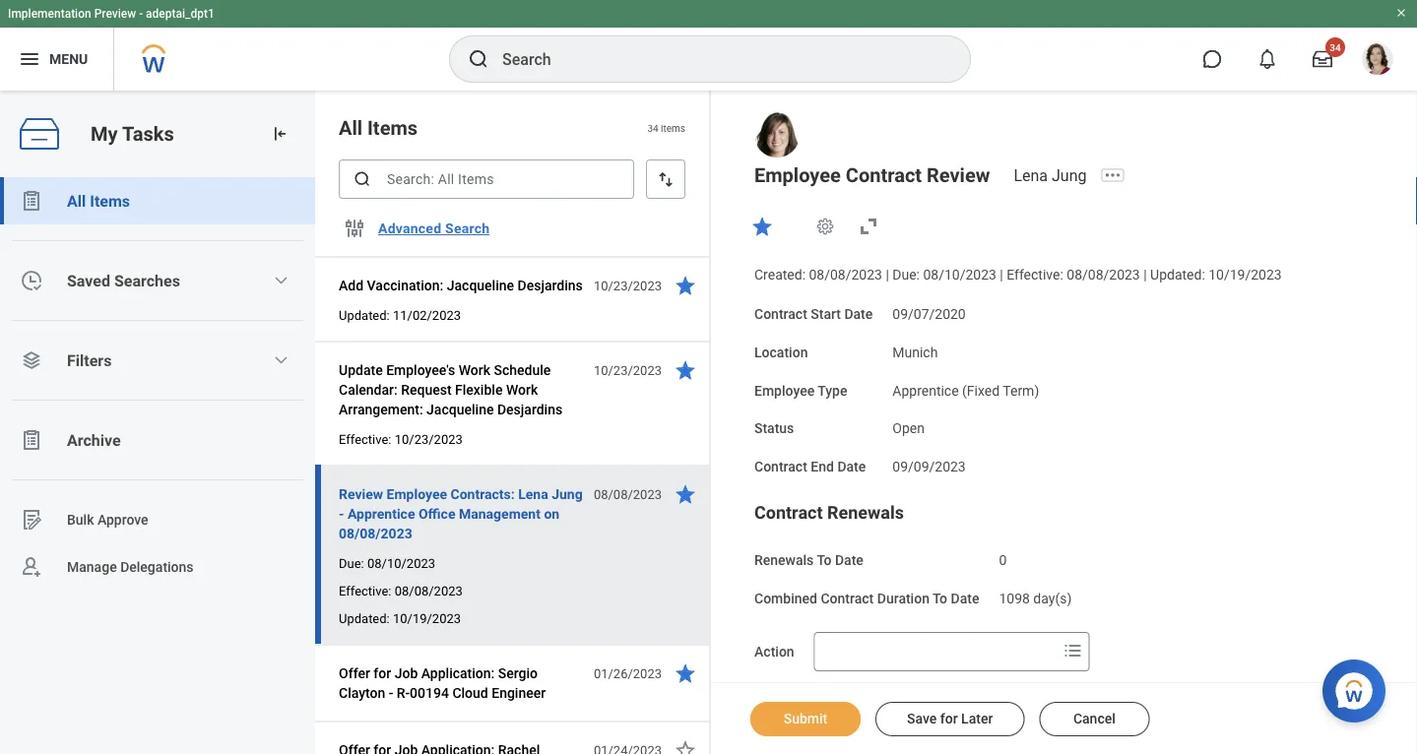 Task type: describe. For each thing, give the bounding box(es) containing it.
end
[[811, 459, 834, 475]]

jacqueline inside update employee's work schedule calendar: request flexible work arrangement: jacqueline desjardins
[[427, 401, 494, 418]]

save for later button
[[876, 702, 1025, 737]]

cancel
[[1074, 711, 1116, 728]]

00194
[[410, 685, 449, 701]]

archive
[[67, 431, 121, 450]]

updated: 10/19/2023
[[339, 611, 461, 626]]

effective: for effective: 08/08/2023
[[339, 584, 392, 598]]

1 horizontal spatial work
[[506, 382, 538, 398]]

contract up "fullscreen" icon
[[846, 164, 922, 187]]

for for offer
[[374, 665, 391, 682]]

filters button
[[0, 337, 315, 384]]

saved searches
[[67, 271, 180, 290]]

job
[[395, 665, 418, 682]]

configure image
[[343, 217, 366, 240]]

add
[[339, 277, 364, 294]]

date for renewals to date
[[835, 552, 864, 568]]

status
[[755, 421, 794, 437]]

update employee's work schedule calendar: request flexible work arrangement: jacqueline desjardins
[[339, 362, 563, 418]]

- inside review employee contracts: lena jung - apprentice office management on 08/08/2023
[[339, 506, 344, 522]]

request
[[401, 382, 452, 398]]

bulk
[[67, 512, 94, 528]]

lena jung
[[1014, 166, 1087, 185]]

1 horizontal spatial due:
[[893, 267, 920, 283]]

employee's
[[386, 362, 455, 378]]

employee's photo (lena jung) image
[[755, 112, 800, 158]]

contract renewals group
[[755, 501, 1378, 609]]

add vaccination: jacqueline desjardins button
[[339, 274, 583, 298]]

for for save
[[941, 711, 958, 728]]

date for contract end date
[[838, 459, 866, 475]]

munich element
[[893, 340, 938, 361]]

saved
[[67, 271, 110, 290]]

items
[[661, 122, 686, 134]]

1 horizontal spatial apprentice
[[893, 383, 959, 399]]

created:
[[755, 267, 806, 283]]

r-
[[397, 685, 410, 701]]

delegations
[[120, 559, 194, 575]]

star image for due: 08/10/2023
[[674, 483, 698, 506]]

0 vertical spatial work
[[459, 362, 491, 378]]

on
[[544, 506, 560, 522]]

bulk approve
[[67, 512, 148, 528]]

contracts:
[[451, 486, 515, 502]]

(fixed
[[963, 383, 1000, 399]]

my tasks element
[[0, 91, 315, 755]]

effective: 08/08/2023
[[339, 584, 463, 598]]

advanced search button
[[370, 209, 498, 248]]

searches
[[114, 271, 180, 290]]

updated: 11/02/2023
[[339, 308, 461, 323]]

renewals to date
[[755, 552, 864, 568]]

saved searches button
[[0, 257, 315, 304]]

- inside menu "banner"
[[139, 7, 143, 21]]

review employee contracts: lena jung - apprentice office management on 08/08/2023 button
[[339, 483, 583, 546]]

apprentice (fixed term)
[[893, 383, 1040, 399]]

schedule
[[494, 362, 551, 378]]

effective: 10/23/2023
[[339, 432, 463, 447]]

08/08/2023 inside review employee contracts: lena jung - apprentice office management on 08/08/2023
[[339, 526, 413, 542]]

term)
[[1003, 383, 1040, 399]]

engineer
[[492, 685, 546, 701]]

vaccination:
[[367, 277, 444, 294]]

search
[[445, 220, 490, 237]]

adeptai_dpt1
[[146, 7, 215, 21]]

preview
[[94, 7, 136, 21]]

clayton
[[339, 685, 385, 701]]

2 | from the left
[[1000, 267, 1004, 283]]

contract start date
[[755, 306, 873, 322]]

cloud
[[453, 685, 488, 701]]

justify image
[[18, 47, 41, 71]]

my tasks
[[91, 122, 174, 145]]

all inside button
[[67, 192, 86, 210]]

management
[[459, 506, 541, 522]]

later
[[962, 711, 993, 728]]

lena jung element
[[1014, 166, 1099, 185]]

apprentice (fixed term) element
[[893, 379, 1040, 399]]

my
[[91, 122, 118, 145]]

1 | from the left
[[886, 267, 889, 283]]

desjardins inside update employee's work schedule calendar: request flexible work arrangement: jacqueline desjardins
[[497, 401, 563, 418]]

updated: for updated: 10/19/2023
[[339, 611, 390, 626]]

advanced search
[[378, 220, 490, 237]]

day(s)
[[1034, 590, 1072, 607]]

implementation preview -   adeptai_dpt1
[[8, 7, 215, 21]]

09/09/2023
[[893, 459, 966, 475]]

due: 08/10/2023
[[339, 556, 436, 571]]

add vaccination: jacqueline desjardins
[[339, 277, 583, 294]]

update
[[339, 362, 383, 378]]

2 vertical spatial 10/23/2023
[[395, 432, 463, 447]]

11/02/2023
[[393, 308, 461, 323]]

chevron down image for filters
[[273, 353, 289, 368]]

notifications large image
[[1258, 49, 1278, 69]]

menu
[[49, 51, 88, 67]]

perspective image
[[20, 349, 43, 372]]

effective: for effective: 10/23/2023
[[339, 432, 392, 447]]

filters
[[67, 351, 112, 370]]

1 horizontal spatial renewals
[[828, 502, 904, 523]]

contract start date element
[[893, 294, 966, 324]]

combined contract duration to date
[[755, 590, 980, 607]]

1098 day(s)
[[999, 590, 1072, 607]]

offer for job application: sergio clayton ‎- r-00194 cloud engineer button
[[339, 662, 583, 705]]

items inside item list element
[[368, 116, 418, 139]]

clock check image
[[20, 269, 43, 293]]

all items button
[[0, 177, 315, 225]]

archive button
[[0, 417, 315, 464]]

34 for 34 items
[[648, 122, 659, 134]]

0 vertical spatial 10/19/2023
[[1209, 267, 1282, 283]]

due: inside item list element
[[339, 556, 364, 571]]

09/07/2020
[[893, 306, 966, 322]]

all inside item list element
[[339, 116, 363, 139]]

application:
[[421, 665, 495, 682]]

1098
[[999, 590, 1030, 607]]

combined contract duration to date element
[[999, 579, 1072, 608]]

contract for contract end date
[[755, 459, 808, 475]]

‎-
[[389, 685, 393, 701]]



Task type: locate. For each thing, give the bounding box(es) containing it.
0 vertical spatial jacqueline
[[447, 277, 514, 294]]

review
[[927, 164, 991, 187], [339, 486, 383, 502]]

action
[[755, 644, 795, 661]]

- right preview at left
[[139, 7, 143, 21]]

jung inside review employee contracts: lena jung - apprentice office management on 08/08/2023
[[552, 486, 583, 502]]

date
[[845, 306, 873, 322], [838, 459, 866, 475], [835, 552, 864, 568], [951, 590, 980, 607]]

type
[[818, 383, 848, 399]]

0 vertical spatial chevron down image
[[273, 273, 289, 289]]

offer for job application: sergio clayton ‎- r-00194 cloud engineer
[[339, 665, 546, 701]]

employee down employee's photo (lena jung)
[[755, 164, 841, 187]]

chevron down image
[[273, 273, 289, 289], [273, 353, 289, 368]]

0 horizontal spatial review
[[339, 486, 383, 502]]

contract
[[846, 164, 922, 187], [755, 306, 808, 322], [755, 459, 808, 475], [755, 502, 823, 523], [821, 590, 874, 607]]

renewals up combined
[[755, 552, 814, 568]]

employee inside review employee contracts: lena jung - apprentice office management on 08/08/2023
[[387, 486, 447, 502]]

due: up effective: 08/08/2023
[[339, 556, 364, 571]]

0 vertical spatial updated:
[[1151, 267, 1206, 283]]

chevron down image left update
[[273, 353, 289, 368]]

search image inside item list element
[[353, 169, 372, 189]]

office
[[419, 506, 456, 522]]

profile logan mcneil image
[[1362, 43, 1394, 79]]

2 star image from the top
[[674, 662, 698, 686]]

1 horizontal spatial for
[[941, 711, 958, 728]]

Search: All Items text field
[[339, 160, 634, 199]]

1 vertical spatial all
[[67, 192, 86, 210]]

34
[[1330, 41, 1342, 53], [648, 122, 659, 134]]

08/10/2023
[[924, 267, 997, 283], [367, 556, 436, 571]]

1 vertical spatial 10/23/2023
[[594, 363, 662, 378]]

date right 'start'
[[845, 306, 873, 322]]

advanced
[[378, 220, 442, 237]]

08/10/2023 up effective: 08/08/2023
[[367, 556, 436, 571]]

34 button
[[1301, 37, 1346, 81]]

1 horizontal spatial review
[[927, 164, 991, 187]]

jacqueline down 'flexible'
[[427, 401, 494, 418]]

0 vertical spatial 34
[[1330, 41, 1342, 53]]

rename image
[[20, 508, 43, 532]]

contract renewals
[[755, 502, 904, 523]]

sergio
[[498, 665, 538, 682]]

1 horizontal spatial 10/19/2023
[[1209, 267, 1282, 283]]

for inside button
[[941, 711, 958, 728]]

for right save
[[941, 711, 958, 728]]

1 horizontal spatial all items
[[339, 116, 418, 139]]

contract for contract start date
[[755, 306, 808, 322]]

apprentice up due: 08/10/2023
[[348, 506, 415, 522]]

1 vertical spatial employee
[[755, 383, 815, 399]]

date for contract start date
[[845, 306, 873, 322]]

to
[[817, 552, 832, 568], [933, 590, 948, 607]]

submit
[[784, 711, 828, 728]]

contract up location
[[755, 306, 808, 322]]

0 vertical spatial desjardins
[[518, 277, 583, 294]]

gear image
[[816, 217, 835, 236]]

1 vertical spatial star image
[[674, 662, 698, 686]]

apprentice down munich
[[893, 383, 959, 399]]

apprentice inside review employee contracts: lena jung - apprentice office management on 08/08/2023
[[348, 506, 415, 522]]

bulk approve link
[[0, 497, 315, 544]]

0 vertical spatial to
[[817, 552, 832, 568]]

0
[[999, 552, 1007, 568]]

contract renewals button
[[755, 502, 904, 523]]

0 vertical spatial jung
[[1052, 166, 1087, 185]]

date up the combined contract duration to date
[[835, 552, 864, 568]]

1 vertical spatial apprentice
[[348, 506, 415, 522]]

open element
[[893, 417, 925, 437]]

0 vertical spatial 08/10/2023
[[924, 267, 997, 283]]

arrangement:
[[339, 401, 423, 418]]

manage delegations
[[67, 559, 194, 575]]

prompts image
[[1062, 639, 1085, 663]]

item list element
[[315, 91, 711, 755]]

work up 'flexible'
[[459, 362, 491, 378]]

offer
[[339, 665, 370, 682]]

inbox large image
[[1313, 49, 1333, 69]]

0 vertical spatial effective:
[[1007, 267, 1064, 283]]

3 | from the left
[[1144, 267, 1147, 283]]

work down schedule
[[506, 382, 538, 398]]

1 horizontal spatial lena
[[1014, 166, 1048, 185]]

1 vertical spatial updated:
[[339, 308, 390, 323]]

0 horizontal spatial jung
[[552, 486, 583, 502]]

1 vertical spatial desjardins
[[497, 401, 563, 418]]

contract end date element
[[893, 447, 966, 476]]

1 vertical spatial 08/10/2023
[[367, 556, 436, 571]]

Action field
[[815, 635, 1058, 670]]

due:
[[893, 267, 920, 283], [339, 556, 364, 571]]

transformation import image
[[270, 124, 290, 144]]

star image
[[674, 483, 698, 506], [674, 662, 698, 686]]

flexible
[[455, 382, 503, 398]]

08/10/2023 inside item list element
[[367, 556, 436, 571]]

apprentice
[[893, 383, 959, 399], [348, 506, 415, 522]]

1 horizontal spatial -
[[339, 506, 344, 522]]

combined
[[755, 590, 818, 607]]

1 vertical spatial jacqueline
[[427, 401, 494, 418]]

0 vertical spatial review
[[927, 164, 991, 187]]

0 vertical spatial due:
[[893, 267, 920, 283]]

list
[[0, 177, 315, 591]]

review down effective: 10/23/2023
[[339, 486, 383, 502]]

renewals to date element
[[999, 540, 1007, 570]]

1 horizontal spatial all
[[339, 116, 363, 139]]

contract down renewals to date at the right of the page
[[821, 590, 874, 607]]

employee for employee type
[[755, 383, 815, 399]]

34 left profile logan mcneil icon
[[1330, 41, 1342, 53]]

contract for contract renewals
[[755, 502, 823, 523]]

-
[[139, 7, 143, 21], [339, 506, 344, 522]]

fullscreen image
[[857, 215, 881, 238]]

1 horizontal spatial jung
[[1052, 166, 1087, 185]]

review inside review employee contracts: lena jung - apprentice office management on 08/08/2023
[[339, 486, 383, 502]]

0 vertical spatial renewals
[[828, 502, 904, 523]]

1 vertical spatial 10/19/2023
[[393, 611, 461, 626]]

|
[[886, 267, 889, 283], [1000, 267, 1004, 283], [1144, 267, 1147, 283]]

updated: for updated: 11/02/2023
[[339, 308, 390, 323]]

10/23/2023 for add vaccination: jacqueline desjardins
[[594, 278, 662, 293]]

star image for 01/26/2023
[[674, 662, 698, 686]]

2 vertical spatial updated:
[[339, 611, 390, 626]]

0 horizontal spatial 34
[[648, 122, 659, 134]]

calendar:
[[339, 382, 398, 398]]

1 vertical spatial lena
[[518, 486, 548, 502]]

all right clipboard image
[[67, 192, 86, 210]]

to down contract renewals
[[817, 552, 832, 568]]

1 star image from the top
[[674, 483, 698, 506]]

close environment banner image
[[1396, 7, 1408, 19]]

list containing all items
[[0, 177, 315, 591]]

1 vertical spatial 34
[[648, 122, 659, 134]]

action bar region
[[711, 683, 1418, 755]]

menu banner
[[0, 0, 1418, 91]]

1 horizontal spatial |
[[1000, 267, 1004, 283]]

start
[[811, 306, 841, 322]]

work
[[459, 362, 491, 378], [506, 382, 538, 398]]

for inside offer for job application: sergio clayton ‎- r-00194 cloud engineer
[[374, 665, 391, 682]]

0 horizontal spatial work
[[459, 362, 491, 378]]

0 horizontal spatial lena
[[518, 486, 548, 502]]

1 horizontal spatial 34
[[1330, 41, 1342, 53]]

open
[[893, 421, 925, 437]]

desjardins down schedule
[[497, 401, 563, 418]]

for up ‎-
[[374, 665, 391, 682]]

- up due: 08/10/2023
[[339, 506, 344, 522]]

star image
[[751, 215, 774, 238], [674, 274, 698, 298], [674, 359, 698, 382], [674, 739, 698, 755]]

user plus image
[[20, 556, 43, 579]]

1 vertical spatial all items
[[67, 192, 130, 210]]

0 vertical spatial all items
[[339, 116, 418, 139]]

updated:
[[1151, 267, 1206, 283], [339, 308, 390, 323], [339, 611, 390, 626]]

0 horizontal spatial due:
[[339, 556, 364, 571]]

employee contract review
[[755, 164, 991, 187]]

1 horizontal spatial search image
[[467, 47, 491, 71]]

lena
[[1014, 166, 1048, 185], [518, 486, 548, 502]]

1 vertical spatial review
[[339, 486, 383, 502]]

0 vertical spatial for
[[374, 665, 391, 682]]

0 horizontal spatial for
[[374, 665, 391, 682]]

cancel button
[[1040, 702, 1150, 737]]

0 horizontal spatial |
[[886, 267, 889, 283]]

0 vertical spatial apprentice
[[893, 383, 959, 399]]

08/08/2023
[[809, 267, 883, 283], [1067, 267, 1141, 283], [594, 487, 662, 502], [339, 526, 413, 542], [395, 584, 463, 598]]

date right end at the bottom right of page
[[838, 459, 866, 475]]

1 vertical spatial jung
[[552, 486, 583, 502]]

0 horizontal spatial items
[[90, 192, 130, 210]]

jacqueline inside button
[[447, 277, 514, 294]]

0 vertical spatial employee
[[755, 164, 841, 187]]

date left 1098
[[951, 590, 980, 607]]

lena inside review employee contracts: lena jung - apprentice office management on 08/08/2023
[[518, 486, 548, 502]]

renewals
[[828, 502, 904, 523], [755, 552, 814, 568]]

chevron down image for saved searches
[[273, 273, 289, 289]]

0 horizontal spatial search image
[[353, 169, 372, 189]]

contract end date
[[755, 459, 866, 475]]

search image
[[467, 47, 491, 71], [353, 169, 372, 189]]

items inside button
[[90, 192, 130, 210]]

location
[[755, 344, 808, 361]]

submit button
[[751, 702, 861, 737]]

1 vertical spatial -
[[339, 506, 344, 522]]

0 horizontal spatial apprentice
[[348, 506, 415, 522]]

2 vertical spatial employee
[[387, 486, 447, 502]]

0 vertical spatial 10/23/2023
[[594, 278, 662, 293]]

tasks
[[122, 122, 174, 145]]

due: up contract start date element
[[893, 267, 920, 283]]

employee up office
[[387, 486, 447, 502]]

implementation
[[8, 7, 91, 21]]

contract down contract end date
[[755, 502, 823, 523]]

chevron down image inside saved searches "dropdown button"
[[273, 273, 289, 289]]

employee down location
[[755, 383, 815, 399]]

1 chevron down image from the top
[[273, 273, 289, 289]]

to right duration
[[933, 590, 948, 607]]

10/19/2023
[[1209, 267, 1282, 283], [393, 611, 461, 626]]

renewals down end at the bottom right of page
[[828, 502, 904, 523]]

effective:
[[1007, 267, 1064, 283], [339, 432, 392, 447], [339, 584, 392, 598]]

1 vertical spatial renewals
[[755, 552, 814, 568]]

desjardins up schedule
[[518, 277, 583, 294]]

approve
[[98, 512, 148, 528]]

all right transformation import icon
[[339, 116, 363, 139]]

0 horizontal spatial 10/19/2023
[[393, 611, 461, 626]]

2 chevron down image from the top
[[273, 353, 289, 368]]

save for later
[[907, 711, 993, 728]]

34 inside button
[[1330, 41, 1342, 53]]

2 vertical spatial effective:
[[339, 584, 392, 598]]

1 vertical spatial work
[[506, 382, 538, 398]]

review left lena jung
[[927, 164, 991, 187]]

1 vertical spatial due:
[[339, 556, 364, 571]]

34 inside item list element
[[648, 122, 659, 134]]

1 horizontal spatial items
[[368, 116, 418, 139]]

01/26/2023
[[594, 666, 662, 681]]

all items inside button
[[67, 192, 130, 210]]

1 vertical spatial items
[[90, 192, 130, 210]]

0 vertical spatial lena
[[1014, 166, 1048, 185]]

2 horizontal spatial |
[[1144, 267, 1147, 283]]

clipboard image
[[20, 189, 43, 213]]

duration
[[878, 590, 930, 607]]

desjardins
[[518, 277, 583, 294], [497, 401, 563, 418]]

0 vertical spatial search image
[[467, 47, 491, 71]]

desjardins inside button
[[518, 277, 583, 294]]

1 vertical spatial search image
[[353, 169, 372, 189]]

jung
[[1052, 166, 1087, 185], [552, 486, 583, 502]]

employee type
[[755, 383, 848, 399]]

0 vertical spatial items
[[368, 116, 418, 139]]

08/10/2023 up contract start date element
[[924, 267, 997, 283]]

0 horizontal spatial 08/10/2023
[[367, 556, 436, 571]]

1 horizontal spatial to
[[933, 590, 948, 607]]

1 vertical spatial effective:
[[339, 432, 392, 447]]

menu button
[[0, 28, 114, 91]]

clipboard image
[[20, 429, 43, 452]]

0 horizontal spatial -
[[139, 7, 143, 21]]

0 horizontal spatial all
[[67, 192, 86, 210]]

10/19/2023 inside item list element
[[393, 611, 461, 626]]

1 horizontal spatial 08/10/2023
[[924, 267, 997, 283]]

1 vertical spatial chevron down image
[[273, 353, 289, 368]]

0 vertical spatial star image
[[674, 483, 698, 506]]

0 horizontal spatial renewals
[[755, 552, 814, 568]]

1 vertical spatial to
[[933, 590, 948, 607]]

search image inside menu "banner"
[[467, 47, 491, 71]]

contract down status
[[755, 459, 808, 475]]

34 for 34
[[1330, 41, 1342, 53]]

34 left items
[[648, 122, 659, 134]]

manage
[[67, 559, 117, 575]]

jacqueline down search
[[447, 277, 514, 294]]

created: 08/08/2023 | due: 08/10/2023 | effective: 08/08/2023 | updated: 10/19/2023
[[755, 267, 1282, 283]]

0 horizontal spatial all items
[[67, 192, 130, 210]]

chevron down image left add
[[273, 273, 289, 289]]

10/23/2023 for update employee's work schedule calendar: request flexible work arrangement: jacqueline desjardins
[[594, 363, 662, 378]]

0 vertical spatial -
[[139, 7, 143, 21]]

all items inside item list element
[[339, 116, 418, 139]]

0 horizontal spatial to
[[817, 552, 832, 568]]

all
[[339, 116, 363, 139], [67, 192, 86, 210]]

review employee contracts: lena jung - apprentice office management on 08/08/2023
[[339, 486, 583, 542]]

munich
[[893, 344, 938, 361]]

for
[[374, 665, 391, 682], [941, 711, 958, 728]]

Search Workday  search field
[[502, 37, 930, 81]]

sort image
[[656, 169, 676, 189]]

1 vertical spatial for
[[941, 711, 958, 728]]

employee for employee contract review
[[755, 164, 841, 187]]

0 vertical spatial all
[[339, 116, 363, 139]]

employee
[[755, 164, 841, 187], [755, 383, 815, 399], [387, 486, 447, 502]]



Task type: vqa. For each thing, say whether or not it's contained in the screenshot.
bottom -
yes



